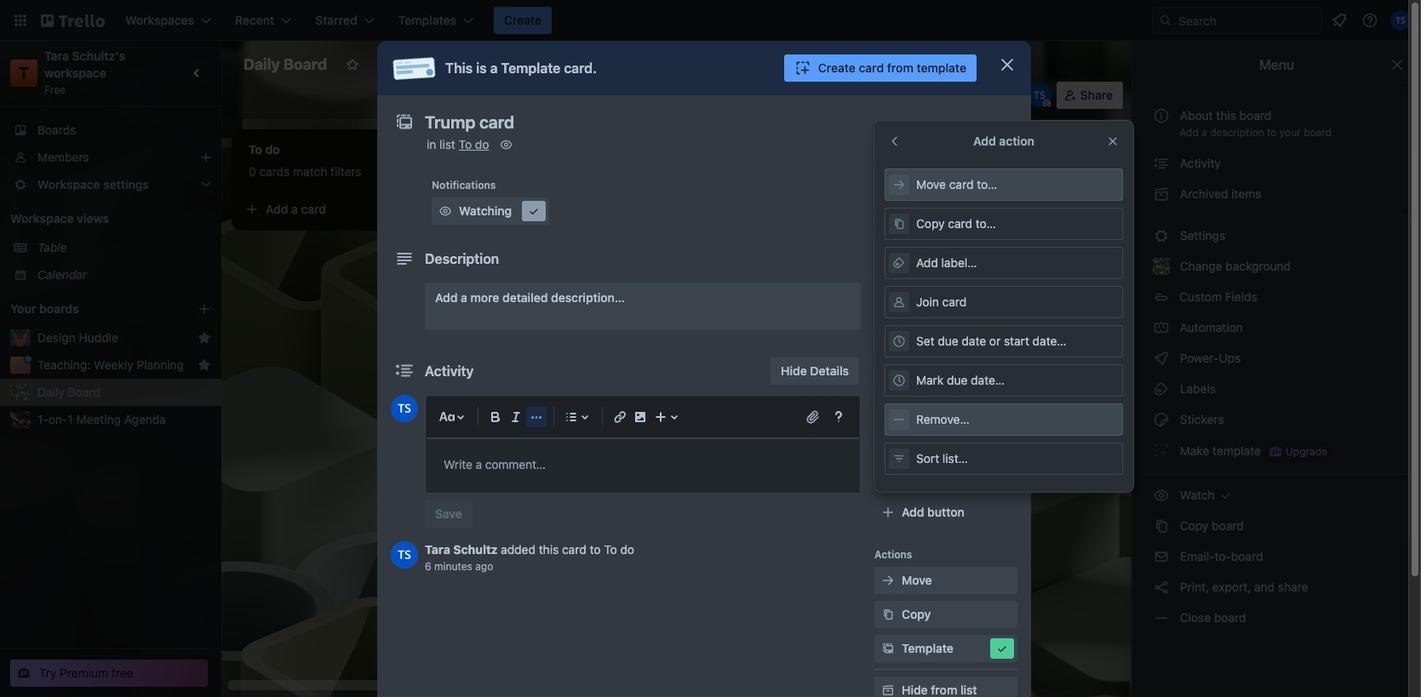 Task type: vqa. For each thing, say whether or not it's contained in the screenshot.
CUSTOM FIELDS Button corresponding to Menu
yes



Task type: describe. For each thing, give the bounding box(es) containing it.
close popover image
[[1106, 135, 1120, 148]]

daily board inside text box
[[244, 55, 327, 73]]

0 horizontal spatial template
[[501, 60, 561, 76]]

hide details link
[[771, 358, 859, 385]]

print, export, and share link
[[1143, 574, 1411, 601]]

label…
[[942, 255, 977, 270]]

0 vertical spatial date…
[[1033, 334, 1067, 348]]

power- inside button
[[674, 88, 714, 102]]

1 cards from the left
[[259, 164, 290, 179]]

this
[[445, 60, 473, 76]]

power- up the stickers at the right bottom of page
[[1180, 351, 1219, 365]]

background
[[1226, 259, 1291, 273]]

sm image inside template "button"
[[994, 640, 1011, 657]]

1 vertical spatial watching button
[[432, 198, 549, 225]]

detailed
[[503, 290, 548, 305]]

tara for schultz's
[[44, 49, 69, 63]]

watch link
[[1143, 482, 1411, 509]]

do inside the tara schultz added this card to to do 6 minutes ago
[[620, 542, 635, 557]]

0 horizontal spatial labels
[[902, 231, 939, 245]]

2 horizontal spatial power-ups
[[1177, 351, 1244, 365]]

teaching: weekly planning button
[[37, 357, 191, 374]]

about
[[1180, 108, 1213, 123]]

3 filters from the left
[[1056, 164, 1087, 179]]

3 cards from the left
[[985, 164, 1015, 179]]

sm image for watch
[[1153, 487, 1170, 504]]

0 vertical spatial members
[[37, 150, 89, 164]]

sm image inside the cover link
[[880, 332, 897, 349]]

sm image inside template "button"
[[880, 640, 897, 657]]

your boards with 4 items element
[[10, 299, 172, 319]]

hide details
[[781, 364, 849, 378]]

description…
[[551, 290, 625, 305]]

automation button
[[750, 82, 849, 109]]

sm image inside the stickers link
[[1153, 411, 1170, 428]]

automation link
[[1143, 314, 1411, 342]]

1 vertical spatial labels
[[1177, 382, 1216, 396]]

1 vertical spatial to
[[897, 172, 908, 185]]

tara schultz's workspace link
[[44, 49, 129, 80]]

power- up 'sort list…'
[[928, 435, 968, 450]]

boards
[[39, 301, 79, 316]]

fields for menu
[[1225, 290, 1258, 304]]

list
[[440, 137, 456, 152]]

try
[[39, 666, 57, 680]]

2 0 cards match filters from the left
[[491, 164, 604, 179]]

to… for copy card to…
[[976, 216, 996, 231]]

copy card to… button
[[885, 208, 1123, 240]]

a inside about this board add a description to your board
[[1202, 126, 1208, 139]]

join card
[[916, 295, 967, 309]]

calendar link
[[37, 267, 211, 284]]

0 vertical spatial members link
[[0, 144, 221, 171]]

0 horizontal spatial to
[[459, 137, 472, 152]]

create from template… image
[[920, 203, 933, 216]]

fields for add to template
[[949, 367, 982, 382]]

teaching:
[[37, 358, 91, 372]]

custom for menu
[[1180, 290, 1222, 304]]

list…
[[943, 451, 968, 466]]

copy for copy card to…
[[916, 216, 945, 231]]

settings link
[[1143, 222, 1411, 250]]

create card from template button
[[784, 55, 977, 82]]

tara schultz's workspace free
[[44, 49, 129, 96]]

sm image for archived items
[[1153, 186, 1170, 203]]

2 vertical spatial copy
[[902, 607, 931, 622]]

visible
[[466, 57, 502, 72]]

mark
[[916, 373, 944, 388]]

board up print, export, and share
[[1231, 549, 1263, 564]]

workspace visible button
[[370, 51, 513, 78]]

1 vertical spatial members link
[[875, 191, 1018, 218]]

settings
[[1177, 228, 1226, 243]]

sm image for make template
[[1153, 442, 1170, 459]]

tara for schultz
[[425, 542, 450, 557]]

design
[[37, 330, 76, 345]]

share
[[1080, 88, 1113, 102]]

clear
[[963, 88, 992, 102]]

add power-ups link
[[875, 429, 1018, 456]]

template inside button
[[917, 60, 967, 75]]

6 minutes ago link
[[425, 560, 493, 573]]

views
[[77, 211, 109, 226]]

teaching: weekly planning
[[37, 358, 184, 372]]

attachment
[[902, 299, 968, 313]]

description
[[1210, 126, 1264, 139]]

custom fields button for menu
[[1143, 284, 1411, 311]]

archived items link
[[1143, 181, 1411, 208]]

add inside "button"
[[916, 255, 938, 270]]

starred icon image for design huddle
[[198, 331, 211, 345]]

2 add a card button from the left
[[480, 196, 671, 223]]

mark due date…
[[916, 373, 1005, 388]]

make
[[1180, 443, 1210, 458]]

6
[[425, 560, 431, 573]]

Board name text field
[[235, 51, 336, 78]]

0 vertical spatial labels link
[[875, 225, 1018, 252]]

board link
[[516, 51, 588, 78]]

weekly
[[94, 358, 134, 372]]

add inside button
[[902, 505, 924, 520]]

sort list… button
[[885, 443, 1123, 475]]

minutes
[[434, 560, 473, 573]]

change background link
[[1143, 253, 1411, 280]]

board inside text box
[[284, 55, 327, 73]]

template button
[[875, 635, 1018, 663]]

open help dialog image
[[829, 407, 849, 428]]

editor toolbar toolbar
[[433, 404, 853, 431]]

ago
[[475, 560, 493, 573]]

remove… button
[[885, 404, 1123, 436]]

custom fields button for add to template
[[875, 366, 1018, 383]]

0 vertical spatial tara schultz (taraschultz7) image
[[1028, 83, 1052, 107]]

description
[[425, 251, 499, 267]]

export,
[[1213, 580, 1251, 594]]

hide
[[781, 364, 807, 378]]

clear all
[[963, 88, 1008, 102]]

italic ⌘i image
[[506, 407, 526, 428]]

a inside add a more detailed description… link
[[461, 290, 467, 305]]

power-ups inside button
[[674, 88, 736, 102]]

starred icon image for teaching: weekly planning
[[198, 359, 211, 372]]

1 vertical spatial tara schultz (taraschultz7) image
[[391, 542, 418, 569]]

print,
[[1180, 580, 1209, 594]]

start
[[1004, 334, 1030, 348]]

1-on-1 meeting agenda
[[37, 412, 166, 427]]

sm image for labels
[[1153, 381, 1170, 398]]

save
[[435, 507, 462, 521]]

add label… button
[[885, 247, 1123, 279]]

sm image for activity
[[1153, 155, 1170, 172]]

1 horizontal spatial labels link
[[1143, 376, 1411, 403]]

set due date or start date… button
[[885, 325, 1123, 358]]

more
[[471, 290, 499, 305]]

1-
[[37, 412, 48, 427]]

workspace for workspace views
[[10, 211, 74, 226]]

2 cards from the left
[[501, 164, 532, 179]]

2 filters from the left
[[572, 164, 604, 179]]

custom fields for menu
[[1180, 290, 1258, 304]]

tara schultz added this card to to do 6 minutes ago
[[425, 542, 635, 573]]

close dialog image
[[997, 55, 1018, 75]]

to inside the tara schultz added this card to to do 6 minutes ago
[[590, 542, 601, 557]]

workspace
[[44, 66, 106, 80]]

to-
[[1215, 549, 1231, 564]]

sm image inside "copy" link
[[880, 606, 897, 623]]

sm image for automation
[[1153, 319, 1170, 336]]

1-on-1 meeting agenda link
[[37, 411, 211, 428]]

sort
[[916, 451, 940, 466]]

add label…
[[916, 255, 977, 270]]

button
[[928, 505, 965, 520]]

open information menu image
[[1362, 12, 1379, 29]]

add button button
[[875, 499, 1018, 526]]

customize views image
[[597, 56, 614, 73]]

cover link
[[875, 327, 1018, 354]]

move for move
[[902, 573, 932, 588]]

save button
[[425, 501, 473, 528]]

this inside about this board add a description to your board
[[1216, 108, 1237, 123]]

share
[[1278, 580, 1309, 594]]

attachment button
[[875, 293, 1018, 320]]

calendar
[[37, 267, 87, 282]]

image image
[[630, 407, 651, 428]]

search image
[[1159, 14, 1173, 27]]

upgrade
[[1286, 445, 1328, 458]]

all
[[995, 88, 1008, 102]]

copy link
[[875, 601, 1018, 629]]

sm image for close board
[[1153, 610, 1170, 627]]

close board
[[1177, 611, 1246, 625]]

sm image inside settings link
[[1153, 227, 1170, 244]]

1 horizontal spatial activity
[[1177, 156, 1221, 170]]

sm image inside the 'watch' link
[[1218, 487, 1235, 504]]

ups up add power-ups
[[910, 410, 930, 423]]

notifications
[[432, 179, 496, 192]]

items
[[1232, 187, 1262, 201]]

set due date or start date…
[[916, 334, 1067, 348]]



Task type: locate. For each thing, give the bounding box(es) containing it.
0 notifications image
[[1329, 10, 1350, 31]]

0 horizontal spatial board
[[68, 385, 100, 399]]

sm image inside "email-to-board" link
[[1153, 548, 1170, 565]]

change
[[1180, 259, 1223, 273]]

1 horizontal spatial to
[[897, 172, 908, 185]]

0 horizontal spatial to
[[590, 542, 601, 557]]

2 horizontal spatial cards
[[985, 164, 1015, 179]]

workspace views
[[10, 211, 109, 226]]

this inside the tara schultz added this card to to do 6 minutes ago
[[539, 542, 559, 557]]

ups down automation link
[[1219, 351, 1241, 365]]

fields down change background
[[1225, 290, 1258, 304]]

1 match from the left
[[293, 164, 327, 179]]

tara schultz (taraschultz7) image left 6
[[391, 542, 418, 569]]

daily board left star or unstar board image
[[244, 55, 327, 73]]

0 vertical spatial template
[[501, 60, 561, 76]]

sm image
[[750, 82, 773, 106], [498, 136, 515, 153], [437, 203, 454, 220], [525, 203, 543, 220], [1153, 227, 1170, 244], [880, 230, 897, 247], [880, 264, 897, 281], [1153, 350, 1170, 367], [1153, 411, 1170, 428], [1218, 487, 1235, 504], [1153, 548, 1170, 565], [880, 606, 897, 623], [994, 640, 1011, 657], [880, 682, 897, 698]]

1 vertical spatial members
[[902, 197, 955, 211]]

add action
[[973, 134, 1035, 148]]

template right from
[[917, 60, 967, 75]]

try premium free button
[[10, 660, 208, 687]]

0 vertical spatial watching button
[[541, 82, 635, 109]]

1 horizontal spatial board
[[284, 55, 327, 73]]

add a card
[[266, 202, 326, 216], [508, 202, 568, 216], [991, 202, 1052, 216]]

to… up 'copy card to…' button
[[977, 177, 997, 192]]

tara up 6
[[425, 542, 450, 557]]

0 horizontal spatial tara schultz (taraschultz7) image
[[391, 395, 418, 422]]

template up create from template… icon
[[910, 172, 955, 185]]

tara schultz (taraschultz7) image right all
[[1028, 83, 1052, 107]]

daily board
[[244, 55, 327, 73], [37, 385, 100, 399]]

1 add a card from the left
[[266, 202, 326, 216]]

watching for top watching button
[[572, 88, 625, 102]]

daily board up 1
[[37, 385, 100, 399]]

actions
[[875, 548, 913, 561]]

to
[[459, 137, 472, 152], [604, 542, 617, 557]]

activity up text styles image
[[425, 364, 474, 379]]

join
[[916, 295, 939, 309]]

sm image inside 'labels' link
[[1153, 381, 1170, 398]]

action
[[999, 134, 1035, 148]]

t
[[19, 63, 29, 83]]

2 vertical spatial automation
[[875, 479, 933, 491]]

sm image inside activity link
[[1153, 155, 1170, 172]]

3 match from the left
[[1019, 164, 1053, 179]]

fields
[[1225, 290, 1258, 304], [949, 367, 982, 382]]

sm image inside 'move' link
[[880, 572, 897, 589]]

1 horizontal spatial tara schultz (taraschultz7) image
[[1391, 10, 1411, 31]]

to inside about this board add a description to your board
[[1267, 126, 1277, 139]]

1 horizontal spatial custom fields
[[1180, 290, 1258, 304]]

tara inside the tara schultz added this card to to do 6 minutes ago
[[425, 542, 450, 557]]

create up the this is a template card.
[[504, 13, 542, 27]]

template down "copy" link
[[902, 641, 954, 656]]

automation
[[773, 88, 838, 102], [1177, 320, 1243, 335], [875, 479, 933, 491]]

star or unstar board image
[[346, 58, 360, 72]]

0 vertical spatial workspace
[[400, 57, 463, 72]]

labels down create from template… icon
[[902, 231, 939, 245]]

1 vertical spatial automation
[[1177, 320, 1243, 335]]

daily inside daily board link
[[37, 385, 65, 399]]

labels
[[902, 231, 939, 245], [1177, 382, 1216, 396]]

watching for the bottommost watching button
[[459, 204, 512, 218]]

0 horizontal spatial this
[[539, 542, 559, 557]]

due right mark
[[947, 373, 968, 388]]

2 add a card from the left
[[508, 202, 568, 216]]

premium
[[60, 666, 108, 680]]

to… down move card to… button
[[976, 216, 996, 231]]

match
[[293, 164, 327, 179], [535, 164, 569, 179], [1019, 164, 1053, 179]]

0 vertical spatial this
[[1216, 108, 1237, 123]]

sm image for copy board
[[1153, 518, 1170, 535]]

1 vertical spatial starred icon image
[[198, 359, 211, 372]]

0 cards match filters
[[249, 164, 362, 179], [491, 164, 604, 179], [974, 164, 1087, 179]]

return to previous screen image
[[888, 135, 902, 148]]

add power-ups
[[902, 435, 990, 450]]

card inside the tara schultz added this card to to do 6 minutes ago
[[562, 542, 587, 557]]

due right set
[[938, 334, 959, 348]]

watching down customize views "icon"
[[572, 88, 625, 102]]

1 vertical spatial do
[[620, 542, 635, 557]]

1 starred icon image from the top
[[198, 331, 211, 345]]

move down actions
[[902, 573, 932, 588]]

sm image inside automation button
[[750, 82, 773, 106]]

to right added
[[590, 542, 601, 557]]

to left 'your'
[[1267, 126, 1277, 139]]

starred icon image
[[198, 331, 211, 345], [198, 359, 211, 372]]

board left customize views "icon"
[[545, 57, 578, 72]]

0 vertical spatial daily
[[244, 55, 280, 73]]

0 vertical spatial move
[[916, 177, 946, 192]]

date… right start
[[1033, 334, 1067, 348]]

0 horizontal spatial 0 cards match filters
[[249, 164, 362, 179]]

power-ups link
[[1143, 345, 1411, 372]]

date… down set due date or start date…
[[971, 373, 1005, 388]]

copy card to…
[[916, 216, 996, 231]]

workspace
[[400, 57, 463, 72], [10, 211, 74, 226]]

0 vertical spatial daily board
[[244, 55, 327, 73]]

stickers link
[[1143, 406, 1411, 433]]

primary element
[[0, 0, 1421, 41]]

0 horizontal spatial create
[[504, 13, 542, 27]]

move inside move card to… button
[[916, 177, 946, 192]]

or
[[990, 334, 1001, 348]]

daily inside daily board text box
[[244, 55, 280, 73]]

card
[[859, 60, 884, 75], [949, 177, 974, 192], [301, 202, 326, 216], [543, 202, 568, 216], [1027, 202, 1052, 216], [948, 216, 973, 231], [942, 295, 967, 309], [562, 542, 587, 557]]

clear all button
[[956, 82, 1015, 109]]

template right make
[[1213, 443, 1261, 458]]

ups up list…
[[968, 435, 990, 450]]

this right added
[[539, 542, 559, 557]]

0 horizontal spatial watching
[[459, 204, 512, 218]]

email-to-board link
[[1143, 543, 1411, 571]]

1 vertical spatial move
[[902, 573, 932, 588]]

members down the boards
[[37, 150, 89, 164]]

custom down change
[[1180, 290, 1222, 304]]

activity link
[[1143, 150, 1411, 177]]

sm image inside power-ups link
[[1153, 350, 1170, 367]]

2 match from the left
[[535, 164, 569, 179]]

3 add a card from the left
[[991, 202, 1052, 216]]

watching button
[[541, 82, 635, 109], [432, 198, 549, 225]]

automation down create card from template button at top
[[773, 88, 838, 102]]

0 horizontal spatial do
[[475, 137, 489, 152]]

and
[[1255, 580, 1275, 594]]

1 vertical spatial to
[[604, 542, 617, 557]]

None text field
[[416, 107, 979, 138]]

members down the add to template
[[902, 197, 955, 211]]

1 vertical spatial daily
[[37, 385, 65, 399]]

board up to-
[[1212, 519, 1244, 533]]

workspace visible
[[400, 57, 502, 72]]

workspace inside button
[[400, 57, 463, 72]]

sm image for print, export, and share
[[1153, 579, 1170, 596]]

due for mark
[[947, 373, 968, 388]]

1 horizontal spatial to
[[604, 542, 617, 557]]

0
[[938, 88, 946, 102], [249, 164, 256, 179], [491, 164, 498, 179], [974, 164, 982, 179]]

text styles image
[[437, 407, 457, 428]]

this is a template card.
[[445, 60, 597, 76]]

planning
[[137, 358, 184, 372]]

1 vertical spatial date…
[[971, 373, 1005, 388]]

create from template… image
[[436, 203, 450, 216]]

0 vertical spatial custom fields button
[[1143, 284, 1411, 311]]

move link
[[875, 567, 1018, 594]]

1 horizontal spatial add a card
[[508, 202, 568, 216]]

1 horizontal spatial power-ups
[[875, 410, 930, 423]]

1 horizontal spatial watching
[[572, 88, 625, 102]]

due for set
[[938, 334, 959, 348]]

add button
[[902, 505, 965, 520]]

copy for copy board
[[1180, 519, 1209, 533]]

sm image inside close board link
[[1153, 610, 1170, 627]]

1 horizontal spatial labels
[[1177, 382, 1216, 396]]

0 vertical spatial custom
[[1180, 290, 1222, 304]]

1 horizontal spatial match
[[535, 164, 569, 179]]

template inside template "button"
[[902, 641, 954, 656]]

sm image inside the archived items link
[[1153, 186, 1170, 203]]

filters
[[877, 88, 912, 102]]

1 horizontal spatial automation
[[875, 479, 933, 491]]

tara schultz (taraschultz7) image left text styles image
[[391, 395, 418, 422]]

template
[[917, 60, 967, 75], [910, 172, 955, 185], [1213, 443, 1261, 458]]

custom fields button down change background link
[[1143, 284, 1411, 311]]

create button
[[494, 7, 552, 34]]

starred icon image down add board icon
[[198, 331, 211, 345]]

1 vertical spatial tara
[[425, 542, 450, 557]]

add a card button
[[238, 196, 429, 223], [480, 196, 671, 223], [964, 196, 1155, 223]]

more formatting image
[[526, 407, 547, 428]]

tara schultz (taraschultz7) image right open information menu icon
[[1391, 10, 1411, 31]]

power- down the primary element
[[674, 88, 714, 102]]

0 horizontal spatial labels link
[[875, 225, 1018, 252]]

board down the export,
[[1214, 611, 1246, 625]]

members
[[37, 150, 89, 164], [902, 197, 955, 211]]

sm image inside print, export, and share link
[[1153, 579, 1170, 596]]

move for move card to…
[[916, 177, 946, 192]]

0 vertical spatial fields
[[1225, 290, 1258, 304]]

2 horizontal spatial match
[[1019, 164, 1053, 179]]

free
[[44, 83, 66, 96]]

sm image
[[1153, 155, 1170, 172], [1153, 186, 1170, 203], [880, 196, 897, 213], [1153, 319, 1170, 336], [880, 332, 897, 349], [1153, 381, 1170, 398], [1153, 442, 1170, 459], [1153, 487, 1170, 504], [1153, 518, 1170, 535], [880, 572, 897, 589], [1153, 579, 1170, 596], [1153, 610, 1170, 627], [880, 640, 897, 657]]

1 vertical spatial custom fields
[[902, 367, 982, 382]]

2 horizontal spatial board
[[545, 57, 578, 72]]

sm image inside the 'watch' link
[[1153, 487, 1170, 504]]

0 horizontal spatial members
[[37, 150, 89, 164]]

0 horizontal spatial members link
[[0, 144, 221, 171]]

add a more detailed description… link
[[425, 283, 861, 330]]

1 0 cards match filters from the left
[[249, 164, 362, 179]]

0 horizontal spatial power-ups
[[674, 88, 736, 102]]

automation inside button
[[773, 88, 838, 102]]

2 vertical spatial template
[[1213, 443, 1261, 458]]

sm image inside automation link
[[1153, 319, 1170, 336]]

0 horizontal spatial match
[[293, 164, 327, 179]]

board up description
[[1240, 108, 1272, 123]]

template down the create button
[[501, 60, 561, 76]]

0 vertical spatial to
[[459, 137, 472, 152]]

this up description
[[1216, 108, 1237, 123]]

your
[[1280, 126, 1301, 139]]

2 horizontal spatial filters
[[1056, 164, 1087, 179]]

move
[[916, 177, 946, 192], [902, 573, 932, 588]]

this
[[1216, 108, 1237, 123], [539, 542, 559, 557]]

labels up the stickers at the right bottom of page
[[1177, 382, 1216, 396]]

1 horizontal spatial cards
[[501, 164, 532, 179]]

1 horizontal spatial custom
[[1180, 290, 1222, 304]]

1 vertical spatial to…
[[976, 216, 996, 231]]

0 vertical spatial power-ups
[[674, 88, 736, 102]]

2 starred icon image from the top
[[198, 359, 211, 372]]

1 vertical spatial fields
[[949, 367, 982, 382]]

to inside the tara schultz added this card to to do 6 minutes ago
[[604, 542, 617, 557]]

2 vertical spatial to
[[590, 542, 601, 557]]

ups inside power-ups link
[[1219, 351, 1241, 365]]

remove…
[[916, 412, 970, 427]]

labels link up add label…
[[875, 225, 1018, 252]]

custom fields down the cover link
[[902, 367, 982, 382]]

tara
[[44, 49, 69, 63], [425, 542, 450, 557]]

2 horizontal spatial to
[[1267, 126, 1277, 139]]

sm image inside checklist link
[[880, 264, 897, 281]]

set
[[916, 334, 935, 348]]

watching button down card. on the left top
[[541, 82, 635, 109]]

ups inside add power-ups link
[[968, 435, 990, 450]]

automation down change
[[1177, 320, 1243, 335]]

3 add a card button from the left
[[964, 196, 1155, 223]]

about this board add a description to your board
[[1180, 108, 1332, 139]]

copy up add label…
[[916, 216, 945, 231]]

0 horizontal spatial daily
[[37, 385, 65, 399]]

2 horizontal spatial add a card
[[991, 202, 1052, 216]]

activity up archived
[[1177, 156, 1221, 170]]

0 horizontal spatial daily board
[[37, 385, 100, 399]]

create for create card from template
[[818, 60, 856, 75]]

ups left automation button
[[714, 88, 736, 102]]

add board image
[[198, 302, 211, 316]]

1 horizontal spatial template
[[902, 641, 954, 656]]

archived items
[[1177, 187, 1262, 201]]

tara schultz (taraschultz7) image
[[1391, 10, 1411, 31], [391, 542, 418, 569]]

0 vertical spatial starred icon image
[[198, 331, 211, 345]]

add a more detailed description…
[[435, 290, 625, 305]]

board
[[284, 55, 327, 73], [545, 57, 578, 72], [68, 385, 100, 399]]

create up automation button
[[818, 60, 856, 75]]

card.
[[564, 60, 597, 76]]

1 vertical spatial template
[[910, 172, 955, 185]]

1 vertical spatial create
[[818, 60, 856, 75]]

tara up workspace
[[44, 49, 69, 63]]

to… for move card to…
[[977, 177, 997, 192]]

custom
[[1180, 290, 1222, 304], [902, 367, 946, 382]]

ups inside the power-ups button
[[714, 88, 736, 102]]

copy up email-
[[1180, 519, 1209, 533]]

custom fields button down the cover link
[[875, 366, 1018, 383]]

link image
[[610, 407, 630, 428]]

template
[[501, 60, 561, 76], [902, 641, 954, 656]]

watching button down notifications
[[432, 198, 549, 225]]

move card to… button
[[885, 169, 1123, 201]]

date…
[[1033, 334, 1067, 348], [971, 373, 1005, 388]]

copy down 'move' link
[[902, 607, 931, 622]]

custom for add to template
[[902, 367, 946, 382]]

board right 'your'
[[1304, 126, 1332, 139]]

1 horizontal spatial filters
[[572, 164, 604, 179]]

fields down date on the right
[[949, 367, 982, 382]]

t link
[[10, 60, 37, 87]]

labels link down power-ups link
[[1143, 376, 1411, 403]]

1 add a card button from the left
[[238, 196, 429, 223]]

0 vertical spatial custom fields
[[1180, 290, 1258, 304]]

close
[[1180, 611, 1211, 625]]

to down return to previous screen icon
[[897, 172, 908, 185]]

lists image
[[561, 407, 582, 428]]

meeting
[[76, 412, 121, 427]]

custom fields for add to template
[[902, 367, 982, 382]]

0 horizontal spatial activity
[[425, 364, 474, 379]]

1 horizontal spatial custom fields button
[[1143, 284, 1411, 311]]

board up 1
[[68, 385, 100, 399]]

workspace up table
[[10, 211, 74, 226]]

0 horizontal spatial tara schultz (taraschultz7) image
[[391, 542, 418, 569]]

mark due date… button
[[885, 365, 1123, 397]]

1
[[68, 412, 73, 427]]

power-ups down the primary element
[[674, 88, 736, 102]]

daily board link
[[37, 384, 211, 401]]

1 vertical spatial watching
[[459, 204, 512, 218]]

0 vertical spatial due
[[938, 334, 959, 348]]

add inside about this board add a description to your board
[[1180, 126, 1199, 139]]

power-ups down mark
[[875, 410, 930, 423]]

bold ⌘b image
[[485, 407, 506, 428]]

starred icon image right "planning"
[[198, 359, 211, 372]]

to…
[[977, 177, 997, 192], [976, 216, 996, 231]]

Search field
[[1173, 8, 1322, 33]]

1 horizontal spatial tara
[[425, 542, 450, 557]]

try premium free
[[39, 666, 133, 680]]

in
[[427, 137, 436, 152]]

2 horizontal spatial automation
[[1177, 320, 1243, 335]]

0 horizontal spatial workspace
[[10, 211, 74, 226]]

1 vertical spatial tara schultz (taraschultz7) image
[[391, 395, 418, 422]]

attach and insert link image
[[805, 409, 822, 426]]

watching down notifications
[[459, 204, 512, 218]]

move inside 'move' link
[[902, 573, 932, 588]]

1 vertical spatial custom
[[902, 367, 946, 382]]

members link down the boards
[[0, 144, 221, 171]]

power-ups up the stickers at the right bottom of page
[[1177, 351, 1244, 365]]

1 vertical spatial custom fields button
[[875, 366, 1018, 383]]

power- left remove…
[[875, 410, 910, 423]]

copy inside button
[[916, 216, 945, 231]]

0 horizontal spatial fields
[[949, 367, 982, 382]]

tara inside tara schultz's workspace free
[[44, 49, 69, 63]]

move card to…
[[916, 177, 997, 192]]

workspace for workspace visible
[[400, 57, 463, 72]]

0 vertical spatial do
[[475, 137, 489, 152]]

tara schultz (taraschultz7) image
[[1028, 83, 1052, 107], [391, 395, 418, 422]]

Main content area, start typing to enter text. text field
[[444, 455, 842, 475]]

0 horizontal spatial add a card
[[266, 202, 326, 216]]

0 vertical spatial to
[[1267, 126, 1277, 139]]

design huddle button
[[37, 330, 191, 347]]

automation down 'sort' at the right bottom of page
[[875, 479, 933, 491]]

free
[[111, 666, 133, 680]]

to do link
[[459, 137, 489, 152]]

members link down the add to template
[[875, 191, 1018, 218]]

board left star or unstar board image
[[284, 55, 327, 73]]

on-
[[48, 412, 68, 427]]

add to template
[[875, 172, 955, 185]]

0 vertical spatial copy
[[916, 216, 945, 231]]

custom fields down change background
[[1180, 290, 1258, 304]]

sm image inside 'labels' link
[[880, 230, 897, 247]]

1 horizontal spatial workspace
[[400, 57, 463, 72]]

sm image inside 'copy board' link
[[1153, 518, 1170, 535]]

3 0 cards match filters from the left
[[974, 164, 1087, 179]]

move up create from template… icon
[[916, 177, 946, 192]]

email-to-board
[[1177, 549, 1263, 564]]

share button
[[1057, 82, 1123, 109]]

1 vertical spatial activity
[[425, 364, 474, 379]]

custom down set
[[902, 367, 946, 382]]

1 filters from the left
[[331, 164, 362, 179]]

1 horizontal spatial add a card button
[[480, 196, 671, 223]]

0 horizontal spatial automation
[[773, 88, 838, 102]]

create inside the primary element
[[504, 13, 542, 27]]

1 vertical spatial power-ups
[[1177, 351, 1244, 365]]

1 horizontal spatial members
[[902, 197, 955, 211]]

workspace left is at the top
[[400, 57, 463, 72]]

2 vertical spatial power-ups
[[875, 410, 930, 423]]

1 vertical spatial copy
[[1180, 519, 1209, 533]]

create for create
[[504, 13, 542, 27]]



